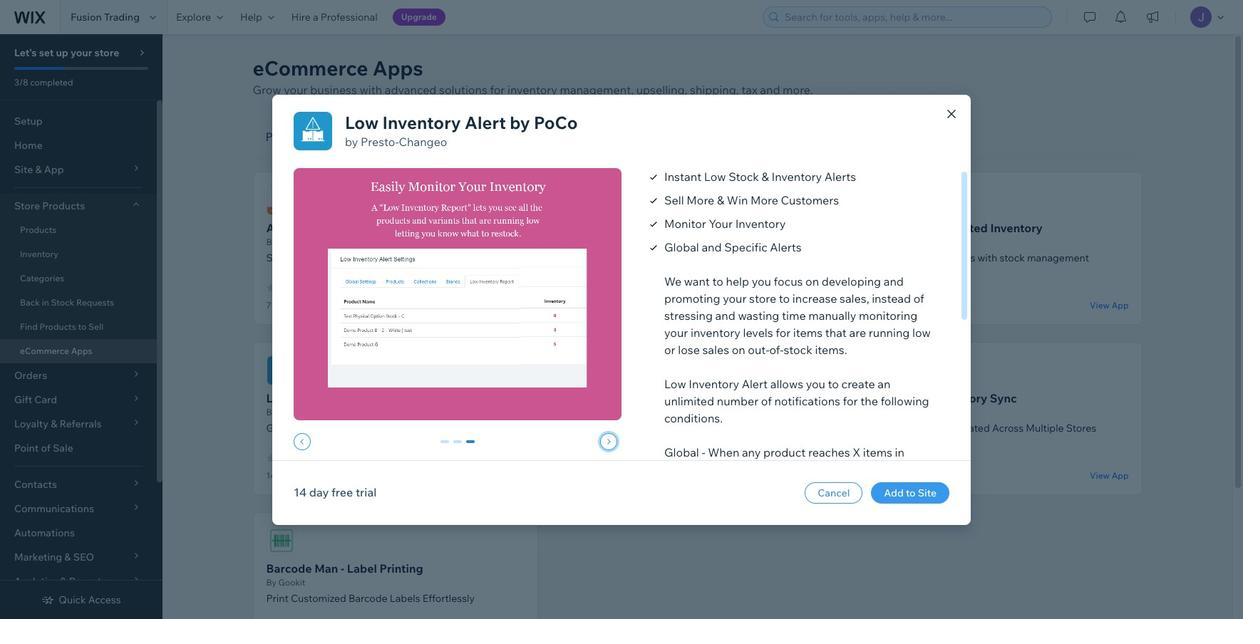 Task type: vqa. For each thing, say whether or not it's contained in the screenshot.
Analytics & Reports at the left bottom
no



Task type: locate. For each thing, give the bounding box(es) containing it.
14 down get
[[266, 470, 276, 481]]

to left site
[[906, 486, 916, 499]]

1 horizontal spatial store
[[749, 291, 776, 305]]

hire a professional
[[291, 11, 378, 24]]

orders
[[339, 130, 376, 144]]

sync for multi-store inventory sync
[[990, 391, 1017, 406]]

& left sell
[[588, 252, 594, 264]]

14 up "barcode man - label printing icon"
[[294, 485, 307, 500]]

1 horizontal spatial ecommerce
[[253, 56, 368, 81]]

presto- down multi-
[[883, 407, 911, 418]]

label down center
[[367, 252, 393, 264]]

low inside we want to help you focus on developing and promoting your store to increase sales, instead of stressing and wasting time manually monitoring your inventory levels for items that are running low or lose sales on out-of-stock items. low inventory alert allows you to create an unlimited number of notifications for the following conditions. global - when any product reaches x items in stock. product - when a specific product or variant reaches x items in stock. collection - when any product in a specific collection reaches x items in stock. brand - when any product using a specific brand reaches x items in stock. never miss a product going out of stock again with instant email notifications (
[[912, 325, 931, 340]]

day down 4.3
[[878, 300, 892, 311]]

brand
[[664, 548, 696, 562], [890, 548, 922, 562]]

stock inside "sidebar" element
[[51, 297, 74, 308]]

going
[[779, 599, 810, 613]]

7 for multi-
[[871, 470, 876, 481]]

to inside multiorders: wix to etsy ebay by multiorders solutions list & sell products, get orders, sync inventory
[[662, 221, 673, 235]]

1 horizontal spatial sell
[[664, 193, 684, 207]]

1 vertical spatial alert
[[742, 377, 768, 391]]

point-
[[721, 422, 749, 435]]

view for sku iq inventory sync
[[788, 470, 808, 481]]

0 vertical spatial for
[[490, 83, 505, 97]]

get
[[266, 422, 283, 435]]

bundles
[[871, 221, 915, 235]]

are right that
[[849, 325, 866, 340]]

out
[[813, 599, 830, 613]]

1 horizontal spatial are
[[849, 325, 866, 340]]

1 horizontal spatial stock
[[729, 169, 759, 184]]

low inventory alert by poco icon image for 14 day free trial
[[266, 356, 296, 386]]

0 vertical spatial label
[[367, 252, 393, 264]]

alert down solutions
[[465, 112, 506, 133]]

apps inside ecommerce apps grow your business with advanced solutions for inventory management, upselling, shipping, tax and more.
[[373, 56, 423, 81]]

global up 'product'
[[664, 445, 699, 459]]

more.
[[783, 83, 813, 97]]

1 horizontal spatial by
[[376, 391, 390, 406]]

0.0 (0) for 14
[[279, 453, 307, 464]]

low inventory alert by poco icon image
[[294, 112, 332, 150], [266, 356, 296, 386]]

2 horizontal spatial for
[[843, 394, 858, 408]]

0 vertical spatial (0)
[[296, 283, 307, 293]]

ecommerce inside ecommerce apps link
[[20, 346, 69, 356]]

notifications down going
[[735, 616, 801, 619]]

0 horizontal spatial barcode
[[266, 562, 312, 576]]

1 vertical spatial (0)
[[296, 453, 307, 464]]

for right solutions
[[490, 83, 505, 97]]

your right up
[[71, 46, 92, 59]]

ebay
[[702, 221, 729, 235]]

a right 'product'
[[750, 479, 756, 494]]

0 vertical spatial or
[[664, 342, 675, 357]]

label
[[367, 252, 393, 264], [347, 562, 377, 576]]

0 vertical spatial levels
[[743, 325, 773, 340]]

of- up 'allows'
[[769, 342, 784, 357]]

& right return
[[358, 252, 365, 264]]

presto- up notified
[[278, 407, 307, 418]]

inventory inside 'button'
[[402, 130, 453, 144]]

alert up when
[[346, 391, 374, 406]]

1 horizontal spatial changeo
[[399, 134, 447, 149]]

create
[[841, 377, 875, 391]]

view app
[[485, 300, 524, 310], [788, 300, 826, 310], [1090, 300, 1129, 310], [788, 470, 826, 481], [1090, 470, 1129, 481]]

1 vertical spatial on
[[732, 342, 745, 357]]

0 horizontal spatial you
[[752, 274, 771, 288]]

products up products link
[[42, 200, 85, 212]]

1 vertical spatial for
[[776, 325, 791, 340]]

7 day free trial down service
[[266, 300, 323, 311]]

0 horizontal spatial changeo
[[307, 407, 343, 418]]

alert inside low inventory alert by poco by presto-changeo get notified when your stock levels are low
[[346, 391, 374, 406]]

1 horizontal spatial presto-
[[361, 134, 399, 149]]

view app button for multi-store inventory sync
[[1090, 469, 1129, 482]]

inventory inside "sidebar" element
[[20, 249, 58, 259]]

your inside "sidebar" element
[[71, 46, 92, 59]]

alerts up customers on the top right of page
[[825, 169, 856, 184]]

of- down number
[[749, 422, 761, 435]]

aftership returns center icon image
[[266, 185, 296, 215]]

&
[[529, 130, 536, 144], [762, 169, 769, 184], [717, 193, 724, 207], [917, 221, 925, 235], [358, 252, 365, 264], [588, 252, 594, 264], [950, 252, 957, 264]]

0 vertical spatial inventory
[[507, 83, 557, 97]]

7 day free trial down 5.0 (3)
[[871, 470, 927, 481]]

your down skuiq
[[594, 422, 615, 435]]

0 horizontal spatial for
[[490, 83, 505, 97]]

low down business
[[345, 112, 379, 133]]

multi-store inventory sync icon image
[[871, 356, 901, 386]]

2 horizontal spatial presto-
[[883, 407, 911, 418]]

view for multi-store inventory sync
[[1090, 470, 1110, 481]]

changeo inside low inventory alert by poco by presto-changeo
[[399, 134, 447, 149]]

stock up find products to sell
[[51, 297, 74, 308]]

to
[[662, 221, 673, 235], [712, 274, 723, 288], [779, 291, 790, 305], [78, 321, 86, 332], [828, 377, 839, 391], [906, 486, 916, 499]]

presto- inside low inventory alert by poco by presto-changeo get notified when your stock levels are low
[[278, 407, 307, 418]]

2 vertical spatial stock
[[920, 422, 947, 435]]

store products button
[[0, 194, 157, 218]]

printing
[[380, 562, 423, 576]]

products
[[906, 252, 948, 264]]

1 vertical spatial by
[[345, 134, 358, 149]]

professional
[[321, 11, 378, 24]]

with inside ecommerce apps grow your business with advanced solutions for inventory management, upselling, shipping, tax and more.
[[360, 83, 382, 97]]

sync down skuiq
[[568, 422, 592, 435]]

barcode man - label printing by gookit print customized barcode labels effortlessly
[[266, 562, 475, 605]]

your right when
[[351, 422, 372, 435]]

help
[[726, 274, 749, 288]]

again
[[878, 599, 907, 613]]

by up 'self-'
[[266, 237, 276, 247]]

0 vertical spatial on
[[805, 274, 819, 288]]

stock left items.
[[784, 342, 812, 357]]

low inventory alert by poco icon image left orders
[[294, 112, 332, 150]]

of-
[[769, 342, 784, 357], [749, 422, 761, 435]]

specific right using on the right
[[846, 548, 887, 562]]

1 vertical spatial any
[[761, 514, 780, 528]]

your left the point-
[[698, 422, 719, 435]]

more up "monitor"
[[687, 193, 714, 207]]

stock right when
[[374, 422, 399, 435]]

0 vertical spatial sell
[[664, 193, 684, 207]]

1 horizontal spatial store
[[902, 391, 932, 406]]

set
[[39, 46, 54, 59]]

inventory inside multiorders: wix to etsy ebay by multiorders solutions list & sell products, get orders, sync inventory
[[737, 252, 781, 264]]

alert up number
[[742, 377, 768, 391]]

0 horizontal spatial your
[[709, 216, 733, 231]]

2 horizontal spatial stock
[[920, 422, 947, 435]]

1 vertical spatial ecommerce
[[20, 346, 69, 356]]

day down 5.0
[[878, 470, 892, 481]]

sell down requests
[[88, 321, 103, 332]]

help button
[[232, 0, 283, 34]]

stock. left cancel button on the bottom of page
[[763, 496, 795, 511]]

apps inside "sidebar" element
[[71, 346, 92, 356]]

0 vertical spatial 0.0
[[279, 283, 292, 293]]

low right the running at the right of the page
[[912, 325, 931, 340]]

(0)
[[296, 283, 307, 293], [296, 453, 307, 464]]

by up print
[[266, 577, 276, 588]]

with right kits
[[978, 252, 997, 264]]

1 vertical spatial your
[[897, 422, 918, 435]]

1 horizontal spatial apps
[[373, 56, 423, 81]]

by inside sku iq inventory sync by skuiq sync your ecommerce with your point-of-sale
[[568, 407, 579, 418]]

barcode left labels
[[349, 592, 387, 605]]

stock inside low inventory alert by poco by presto-changeo get notified when your stock levels are low
[[374, 422, 399, 435]]

you
[[752, 274, 771, 288], [806, 377, 825, 391]]

view app for aftership returns center
[[485, 300, 524, 310]]

2 (0) from the top
[[296, 453, 307, 464]]

- inside barcode man - label printing by gookit print customized barcode labels effortlessly
[[341, 562, 344, 576]]

(0) down service
[[296, 283, 307, 293]]

1 vertical spatial store
[[749, 291, 776, 305]]

stock up win
[[729, 169, 759, 184]]

unlimited
[[664, 394, 714, 408]]

your right keep
[[897, 422, 918, 435]]

products button
[[253, 115, 327, 159]]

when
[[708, 445, 739, 459], [716, 479, 747, 494], [727, 514, 759, 528], [705, 548, 737, 562]]

products down store products
[[20, 225, 57, 235]]

by inside the multi-store inventory sync by presto-changeo keep your stock updated across multiple stores
[[871, 407, 881, 418]]

are inside we want to help you focus on developing and promoting your store to increase sales, instead of stressing and wasting time manually monitoring your inventory levels for items that are running low or lose sales on out-of-stock items. low inventory alert allows you to create an unlimited number of notifications for the following conditions. global - when any product reaches x items in stock. product - when a specific product or variant reaches x items in stock. collection - when any product in a specific collection reaches x items in stock. brand - when any product using a specific brand reaches x items in stock. never miss a product going out of stock again with instant email notifications (
[[849, 325, 866, 340]]

label right man
[[347, 562, 377, 576]]

changeo inside low inventory alert by poco by presto-changeo get notified when your stock levels are low
[[307, 407, 343, 418]]

0 vertical spatial store
[[94, 46, 119, 59]]

with down unlimited
[[676, 422, 696, 435]]

1 vertical spatial apps
[[71, 346, 92, 356]]

stock
[[729, 169, 759, 184], [51, 297, 74, 308], [920, 422, 947, 435]]

sync
[[713, 252, 735, 264]]

sku iq inventory sync icon image
[[568, 356, 598, 386]]

store
[[14, 200, 40, 212], [902, 391, 932, 406]]

more down the 'instant low stock & inventory alerts'
[[750, 193, 778, 207]]

0 vertical spatial store
[[14, 200, 40, 212]]

0 vertical spatial notifications
[[774, 394, 840, 408]]

by down the sku
[[568, 407, 579, 418]]

free
[[568, 300, 586, 311]]

1 vertical spatial 14 day free trial
[[294, 485, 377, 500]]

0.0
[[279, 283, 292, 293], [279, 453, 292, 464]]

collection
[[664, 514, 718, 528], [664, 531, 718, 545]]

0 vertical spatial 0.0 (0)
[[279, 283, 307, 293]]

sell more & win more customers
[[664, 193, 839, 207]]

2 vertical spatial ecommerce
[[617, 422, 674, 435]]

1 global from the top
[[664, 240, 699, 254]]

view app for bundles & connected inventory
[[1090, 300, 1129, 310]]

1 0.0 from the top
[[279, 283, 292, 293]]

low inside low inventory alert by poco by presto-changeo
[[345, 112, 379, 133]]

0 vertical spatial ecommerce
[[253, 56, 368, 81]]

0 horizontal spatial stock
[[51, 297, 74, 308]]

with inside we want to help you focus on developing and promoting your store to increase sales, instead of stressing and wasting time manually monitoring your inventory levels for items that are running low or lose sales on out-of-stock items. low inventory alert allows you to create an unlimited number of notifications for the following conditions. global - when any product reaches x items in stock. product - when a specific product or variant reaches x items in stock. collection - when any product in a specific collection reaches x items in stock. brand - when any product using a specific brand reaches x items in stock. never miss a product going out of stock again with instant email notifications (
[[909, 599, 932, 613]]

2 0.0 (0) from the top
[[279, 453, 307, 464]]

tax
[[741, 83, 757, 97]]

are up 0
[[430, 422, 445, 435]]

barcode man - label printing icon image
[[266, 526, 296, 556]]

day for aftership returns center
[[273, 300, 288, 311]]

and right tax
[[760, 83, 780, 97]]

quick access button
[[42, 594, 121, 607]]

1 vertical spatial 0.0
[[279, 453, 292, 464]]

list
[[568, 252, 585, 264]]

and up instead
[[884, 274, 904, 288]]

low right instant
[[704, 169, 726, 184]]

store inside we want to help you focus on developing and promoting your store to increase sales, instead of stressing and wasting time manually monitoring your inventory levels for items that are running low or lose sales on out-of-stock items. low inventory alert allows you to create an unlimited number of notifications for the following conditions. global - when any product reaches x items in stock. product - when a specific product or variant reaches x items in stock. collection - when any product in a specific collection reaches x items in stock. brand - when any product using a specific brand reaches x items in stock. never miss a product going out of stock again with instant email notifications (
[[749, 291, 776, 305]]

1 horizontal spatial you
[[806, 377, 825, 391]]

1 vertical spatial or
[[847, 479, 858, 494]]

multiorders: wix to etsy ebay icon image
[[568, 185, 598, 215]]

1 horizontal spatial poco
[[534, 112, 578, 133]]

products inside find products to sell link
[[40, 321, 76, 332]]

poco inside low inventory alert by poco by presto-changeo get notified when your stock levels are low
[[392, 391, 421, 406]]

for down 'create'
[[843, 394, 858, 408]]

sync up conditions.
[[665, 391, 693, 406]]

0 vertical spatial apps
[[373, 56, 423, 81]]

1 brand from the left
[[664, 548, 696, 562]]

allows
[[770, 377, 803, 391]]

view app button for aftership returns center
[[485, 299, 524, 311]]

low inside low inventory alert by poco by presto-changeo get notified when your stock levels are low
[[266, 391, 289, 406]]

of- inside we want to help you focus on developing and promoting your store to increase sales, instead of stressing and wasting time manually monitoring your inventory levels for items that are running low or lose sales on out-of-stock items. low inventory alert allows you to create an unlimited number of notifications for the following conditions. global - when any product reaches x items in stock. product - when a specific product or variant reaches x items in stock. collection - when any product in a specific collection reaches x items in stock. brand - when any product using a specific brand reaches x items in stock. never miss a product going out of stock again with instant email notifications (
[[769, 342, 784, 357]]

1 horizontal spatial levels
[[743, 325, 773, 340]]

inventory
[[382, 112, 461, 133], [402, 130, 453, 144], [772, 169, 822, 184], [735, 216, 786, 231], [990, 221, 1043, 235], [20, 249, 58, 259], [689, 377, 739, 391], [291, 391, 344, 406], [611, 391, 663, 406], [935, 391, 987, 406]]

developing
[[822, 274, 881, 288]]

your inside the multi-store inventory sync by presto-changeo keep your stock updated across multiple stores
[[897, 422, 918, 435]]

0 vertical spatial by
[[510, 112, 530, 133]]

2 horizontal spatial ecommerce
[[617, 422, 674, 435]]

0 horizontal spatial store
[[94, 46, 119, 59]]

apps up advanced
[[373, 56, 423, 81]]

inventory up help
[[737, 252, 781, 264]]

stock.
[[664, 462, 696, 476], [763, 496, 795, 511], [820, 531, 851, 545], [763, 565, 795, 579]]

on up the increase
[[805, 274, 819, 288]]

inventory inside the multi-store inventory sync by presto-changeo keep your stock updated across multiple stores
[[935, 391, 987, 406]]

product left going
[[734, 599, 777, 613]]

2 horizontal spatial sync
[[990, 391, 1017, 406]]

2 collection from the top
[[664, 531, 718, 545]]

low up get
[[266, 391, 289, 406]]

1 0.0 (0) from the top
[[279, 283, 307, 293]]

brand up never
[[664, 548, 696, 562]]

low up 0 1 2
[[447, 422, 463, 435]]

low up unlimited
[[664, 377, 686, 391]]

by up get
[[266, 407, 276, 418]]

hire
[[291, 11, 311, 24]]

low inventory alert by poco icon image up get
[[266, 356, 296, 386]]

0 horizontal spatial ecommerce
[[20, 346, 69, 356]]

inventory inside sku iq inventory sync by skuiq sync your ecommerce with your point-of-sale
[[611, 391, 663, 406]]

poco inside low inventory alert by poco by presto-changeo
[[534, 112, 578, 133]]

your inside low inventory alert by poco by presto-changeo get notified when your stock levels are low
[[351, 422, 372, 435]]

or left lose
[[664, 342, 675, 357]]

1 horizontal spatial of-
[[769, 342, 784, 357]]

automations
[[14, 527, 75, 540]]

sync up across
[[990, 391, 1017, 406]]

0 horizontal spatial or
[[664, 342, 675, 357]]

specific left the 'cancel'
[[758, 479, 800, 494]]

bundles & connected inventory
[[871, 221, 1043, 235]]

2 vertical spatial specific
[[846, 548, 887, 562]]

inventory
[[507, 83, 557, 97], [737, 252, 781, 264], [691, 325, 741, 340]]

-
[[702, 445, 705, 459], [709, 479, 713, 494], [721, 514, 725, 528], [699, 548, 703, 562], [341, 562, 344, 576]]

free down service
[[290, 300, 305, 311]]

tab list containing products
[[253, 115, 1142, 159]]

sku
[[568, 391, 592, 406]]

using
[[806, 548, 835, 562]]

by for low inventory alert by poco by presto-changeo
[[510, 112, 530, 133]]

your inside ecommerce apps grow your business with advanced solutions for inventory management, upselling, shipping, tax and more.
[[284, 83, 308, 97]]

and inside ecommerce apps grow your business with advanced solutions for inventory management, upselling, shipping, tax and more.
[[760, 83, 780, 97]]

0 horizontal spatial store
[[14, 200, 40, 212]]

1 vertical spatial stock
[[51, 297, 74, 308]]

0 vertical spatial stock
[[729, 169, 759, 184]]

notifications down 'allows'
[[774, 394, 840, 408]]

1 horizontal spatial sync
[[665, 391, 693, 406]]

label inside barcode man - label printing by gookit print customized barcode labels effortlessly
[[347, 562, 377, 576]]

1 vertical spatial label
[[347, 562, 377, 576]]

4.3
[[883, 283, 897, 293]]

to down back in stock requests link
[[78, 321, 86, 332]]

products link
[[0, 218, 157, 242]]

sale
[[761, 422, 780, 435]]

0 horizontal spatial of-
[[749, 422, 761, 435]]

ecommerce inside ecommerce apps grow your business with advanced solutions for inventory management, upselling, shipping, tax and more.
[[253, 56, 368, 81]]

with
[[360, 83, 382, 97], [978, 252, 997, 264], [676, 422, 696, 435], [909, 599, 932, 613]]

app for aftership returns center
[[507, 300, 524, 310]]

& inside button
[[529, 130, 536, 144]]

products up ecommerce apps
[[40, 321, 76, 332]]

global down etsy
[[664, 240, 699, 254]]

2 0.0 from the top
[[279, 453, 292, 464]]

are inside low inventory alert by poco by presto-changeo get notified when your stock levels are low
[[430, 422, 445, 435]]

store inside "popup button"
[[14, 200, 40, 212]]

conditions.
[[664, 411, 723, 425]]

multiple
[[1026, 422, 1064, 435]]

monitor your inventory
[[664, 216, 786, 231]]

or left variant
[[847, 479, 858, 494]]

inventory up the sales
[[691, 325, 741, 340]]

product left variant
[[802, 479, 845, 494]]

1 vertical spatial global
[[664, 445, 699, 459]]

1
[[455, 440, 460, 453]]

your right 'grow'
[[284, 83, 308, 97]]

2 vertical spatial alert
[[346, 391, 374, 406]]

products,
[[614, 252, 659, 264]]

presto- inside low inventory alert by poco by presto-changeo
[[361, 134, 399, 149]]

0 vertical spatial alert
[[465, 112, 506, 133]]

sell down instant
[[664, 193, 684, 207]]

1 horizontal spatial alerts
[[825, 169, 856, 184]]

alert inside low inventory alert by poco by presto-changeo
[[465, 112, 506, 133]]

inventory up shipping & fulfillment
[[507, 83, 557, 97]]

1 vertical spatial poco
[[392, 391, 421, 406]]

2 brand from the left
[[890, 548, 922, 562]]

wix
[[638, 221, 659, 235]]

0 vertical spatial you
[[752, 274, 771, 288]]

0 horizontal spatial presto-
[[278, 407, 307, 418]]

requests
[[76, 297, 114, 308]]

sync inside the multi-store inventory sync by presto-changeo keep your stock updated across multiple stores
[[990, 391, 1017, 406]]

find products to sell
[[20, 321, 103, 332]]

Search for tools, apps, help & more... field
[[780, 7, 1047, 27]]

0 vertical spatial low
[[912, 325, 931, 340]]

with right business
[[360, 83, 382, 97]]

1 vertical spatial barcode
[[349, 592, 387, 605]]

5.0
[[883, 453, 896, 464]]

products inside products 'button'
[[266, 130, 314, 144]]

with right again
[[909, 599, 932, 613]]

& right shipping
[[529, 130, 536, 144]]

2 vertical spatial inventory
[[691, 325, 741, 340]]

you right help
[[752, 274, 771, 288]]

effortlessly
[[422, 592, 475, 605]]

for
[[490, 83, 505, 97], [776, 325, 791, 340], [843, 394, 858, 408]]

increase
[[792, 291, 837, 305]]

you right 'allows'
[[806, 377, 825, 391]]

0.0 (0) for 7
[[279, 283, 307, 293]]

by
[[510, 112, 530, 133], [345, 134, 358, 149], [376, 391, 390, 406]]

app
[[507, 300, 524, 310], [809, 300, 826, 310], [1112, 300, 1129, 310], [809, 470, 826, 481], [1112, 470, 1129, 481]]

ecommerce down unlimited
[[617, 422, 674, 435]]

by for low inventory alert by poco by presto-changeo get notified when your stock levels are low
[[376, 391, 390, 406]]

0 horizontal spatial sell
[[88, 321, 103, 332]]

2 horizontal spatial alert
[[742, 377, 768, 391]]

products inside store products "popup button"
[[42, 200, 85, 212]]

your
[[709, 216, 733, 231], [897, 422, 918, 435]]

sync for sku iq inventory sync
[[665, 391, 693, 406]]

(23)
[[900, 283, 915, 293]]

tab list
[[253, 115, 1142, 159]]

with inside sku iq inventory sync by skuiq sync your ecommerce with your point-of-sale
[[676, 422, 696, 435]]

changeo for low inventory alert by poco by presto-changeo get notified when your stock levels are low
[[307, 407, 343, 418]]

0 vertical spatial poco
[[534, 112, 578, 133]]

stock
[[1000, 252, 1025, 264], [784, 342, 812, 357], [374, 422, 399, 435], [846, 599, 875, 613]]

1 vertical spatial collection
[[664, 531, 718, 545]]

low
[[912, 325, 931, 340], [447, 422, 463, 435]]

1 (0) from the top
[[296, 283, 307, 293]]

1 collection from the top
[[664, 514, 718, 528]]

day for multi-store inventory sync
[[878, 470, 892, 481]]

2 global from the top
[[664, 445, 699, 459]]

1 vertical spatial are
[[430, 422, 445, 435]]

2 horizontal spatial by
[[510, 112, 530, 133]]

view for bundles & connected inventory
[[1090, 300, 1110, 310]]

day down get
[[278, 470, 292, 481]]

1 horizontal spatial alert
[[465, 112, 506, 133]]

low inventory alert by poco by presto-changeo
[[345, 112, 578, 149]]

quick access
[[59, 594, 121, 607]]

store up wasting
[[749, 291, 776, 305]]

1 vertical spatial inventory
[[737, 252, 781, 264]]

1 vertical spatial low inventory alert by poco icon image
[[266, 356, 296, 386]]

by inside low inventory alert by poco by presto-changeo get notified when your stock levels are low
[[376, 391, 390, 406]]

sales,
[[840, 291, 869, 305]]

1 horizontal spatial your
[[897, 422, 918, 435]]

setup link
[[0, 109, 157, 133]]

items
[[793, 325, 823, 340], [863, 445, 892, 459], [719, 496, 748, 511], [776, 531, 805, 545], [719, 565, 748, 579]]

for inside ecommerce apps grow your business with advanced solutions for inventory management, upselling, shipping, tax and more.
[[490, 83, 505, 97]]

0 horizontal spatial poco
[[392, 391, 421, 406]]



Task type: describe. For each thing, give the bounding box(es) containing it.
back
[[20, 297, 40, 308]]

free down when
[[331, 485, 353, 500]]

multiorders:
[[568, 221, 636, 235]]

by inside multiorders: wix to etsy ebay by multiorders solutions list & sell products, get orders, sync inventory
[[568, 237, 579, 247]]

1 more from the left
[[687, 193, 714, 207]]

stressing
[[664, 308, 713, 323]]

the
[[860, 394, 878, 408]]

focus
[[774, 274, 803, 288]]

0 horizontal spatial alerts
[[770, 240, 802, 254]]

stock inside the multi-store inventory sync by presto-changeo keep your stock updated across multiple stores
[[920, 422, 947, 435]]

stock for requests
[[51, 297, 74, 308]]

add
[[884, 486, 904, 499]]

specific
[[724, 240, 767, 254]]

app for multi-store inventory sync
[[1112, 470, 1129, 481]]

generation
[[395, 252, 447, 264]]

access
[[88, 594, 121, 607]]

3/8 completed
[[14, 77, 73, 88]]

0 vertical spatial 14
[[266, 470, 276, 481]]

presto- for low inventory alert by poco by presto-changeo
[[361, 134, 399, 149]]

stock right kits
[[1000, 252, 1025, 264]]

stock. up 'product'
[[664, 462, 696, 476]]

print
[[266, 592, 289, 605]]

shipping,
[[690, 83, 739, 97]]

product down sale
[[763, 445, 806, 459]]

updated
[[949, 422, 990, 435]]

ecommerce for ecommerce apps grow your business with advanced solutions for inventory management, upselling, shipping, tax and more.
[[253, 56, 368, 81]]

back in stock requests link
[[0, 291, 157, 315]]

inventory inside we want to help you focus on developing and promoting your store to increase sales, instead of stressing and wasting time manually monitoring your inventory levels for items that are running low or lose sales on out-of-stock items. low inventory alert allows you to create an unlimited number of notifications for the following conditions. global - when any product reaches x items in stock. product - when a specific product or variant reaches x items in stock. collection - when any product in a specific collection reaches x items in stock. brand - when any product using a specific brand reaches x items in stock. never miss a product going out of stock again with instant email notifications (
[[691, 325, 741, 340]]

hire a professional link
[[283, 0, 386, 34]]

0 vertical spatial barcode
[[266, 562, 312, 576]]

by inside barcode man - label printing by gookit print customized barcode labels effortlessly
[[266, 577, 276, 588]]

management,
[[560, 83, 634, 97]]

trial for aftership returns center
[[307, 300, 323, 311]]

& right bundles
[[917, 221, 925, 235]]

explore
[[176, 11, 211, 24]]

upselling,
[[636, 83, 687, 97]]

2 vertical spatial any
[[739, 548, 758, 562]]

shipping
[[478, 130, 526, 144]]

view app button for bundles & connected inventory
[[1090, 299, 1129, 311]]

help
[[240, 11, 262, 24]]

products inside products link
[[20, 225, 57, 235]]

by inside aftership returns center by aftership self-service return & label generation portal
[[266, 237, 276, 247]]

1 horizontal spatial barcode
[[349, 592, 387, 605]]

ecommerce for ecommerce apps
[[20, 346, 69, 356]]

business
[[310, 83, 357, 97]]

day down notified
[[309, 485, 329, 500]]

poco for low inventory alert by poco by presto-changeo
[[534, 112, 578, 133]]

a up 'email'
[[726, 599, 732, 613]]

0 horizontal spatial on
[[732, 342, 745, 357]]

iq
[[595, 391, 608, 406]]

instant low stock & inventory alerts
[[664, 169, 856, 184]]

categories
[[20, 273, 64, 284]]

to inside find products to sell link
[[78, 321, 86, 332]]

& left kits
[[950, 252, 957, 264]]

to down focus on the right of the page
[[779, 291, 790, 305]]

returns
[[322, 221, 364, 235]]

across
[[992, 422, 1024, 435]]

of- inside sku iq inventory sync by skuiq sync your ecommerce with your point-of-sale
[[749, 422, 761, 435]]

product left using on the right
[[761, 548, 803, 562]]

1 horizontal spatial on
[[805, 274, 819, 288]]

to inside add to site button
[[906, 486, 916, 499]]

center
[[367, 221, 404, 235]]

0 vertical spatial your
[[709, 216, 733, 231]]

ecommerce apps link
[[0, 339, 157, 364]]

7 day free trial for aftership
[[266, 300, 323, 311]]

sku iq inventory sync by skuiq sync your ecommerce with your point-of-sale
[[568, 391, 780, 435]]

solutions
[[629, 237, 666, 247]]

we want to help you focus on developing and promoting your store to increase sales, instead of stressing and wasting time manually monitoring your inventory levels for items that are running low or lose sales on out-of-stock items. low inventory alert allows you to create an unlimited number of notifications for the following conditions. global - when any product reaches x items in stock. product - when a specific product or variant reaches x items in stock. collection - when any product in a specific collection reaches x items in stock. brand - when any product using a specific brand reaches x items in stock. never miss a product going out of stock again with instant email notifications (
[[664, 274, 936, 619]]

7 day free trial down 4.3 (23)
[[871, 300, 927, 311]]

never
[[664, 599, 696, 613]]

low inside we want to help you focus on developing and promoting your store to increase sales, instead of stressing and wasting time manually monitoring your inventory levels for items that are running low or lose sales on out-of-stock items. low inventory alert allows you to create an unlimited number of notifications for the following conditions. global - when any product reaches x items in stock. product - when a specific product or variant reaches x items in stock. collection - when any product in a specific collection reaches x items in stock. brand - when any product using a specific brand reaches x items in stock. never miss a product going out of stock again with instant email notifications (
[[664, 377, 686, 391]]

view app for multi-store inventory sync
[[1090, 470, 1129, 481]]

lose
[[678, 342, 700, 357]]

levels inside we want to help you focus on developing and promoting your store to increase sales, instead of stressing and wasting time manually monitoring your inventory levels for items that are running low or lose sales on out-of-stock items. low inventory alert allows you to create an unlimited number of notifications for the following conditions. global - when any product reaches x items in stock. product - when a specific product or variant reaches x items in stock. collection - when any product in a specific collection reaches x items in stock. brand - when any product using a specific brand reaches x items in stock. never miss a product going out of stock again with instant email notifications (
[[743, 325, 773, 340]]

(0) for 7 day free trial
[[296, 283, 307, 293]]

changeo for low inventory alert by poco by presto-changeo
[[399, 134, 447, 149]]

time
[[782, 308, 806, 323]]

trading
[[104, 11, 140, 24]]

of right instead
[[914, 291, 924, 305]]

multiorders
[[581, 237, 627, 247]]

4.4
[[581, 453, 595, 464]]

2
[[468, 440, 473, 453]]

view app button for sku iq inventory sync
[[788, 469, 826, 482]]

free for aftership returns center
[[290, 300, 305, 311]]

free for bundles & connected inventory
[[894, 300, 910, 311]]

0.0 for 14
[[279, 453, 292, 464]]

1 vertical spatial notifications
[[735, 616, 801, 619]]

0 horizontal spatial by
[[345, 134, 358, 149]]

levels inside low inventory alert by poco by presto-changeo get notified when your stock levels are low
[[402, 422, 428, 435]]

completed
[[30, 77, 73, 88]]

manually
[[808, 308, 856, 323]]

get
[[661, 252, 676, 264]]

changeo inside the multi-store inventory sync by presto-changeo keep your stock updated across multiple stores
[[911, 407, 948, 418]]

of down 'allows'
[[761, 394, 772, 408]]

stock. up going
[[763, 565, 795, 579]]

store products
[[14, 200, 85, 212]]

free down notified
[[294, 470, 310, 481]]

multiorders: wix to etsy ebay by multiorders solutions list & sell products, get orders, sync inventory
[[568, 221, 781, 264]]

& inside aftership returns center by aftership self-service return & label generation portal
[[358, 252, 365, 264]]

inventory inside we want to help you focus on developing and promoting your store to increase sales, instead of stressing and wasting time manually monitoring your inventory levels for items that are running low or lose sales on out-of-stock items. low inventory alert allows you to create an unlimited number of notifications for the following conditions. global - when any product reaches x items in stock. product - when a specific product or variant reaches x items in stock. collection - when any product in a specific collection reaches x items in stock. brand - when any product using a specific brand reaches x items in stock. never miss a product going out of stock again with instant email notifications (
[[689, 377, 739, 391]]

aftership
[[278, 237, 315, 247]]

store inside the multi-store inventory sync by presto-changeo keep your stock updated across multiple stores
[[902, 391, 932, 406]]

point
[[14, 442, 39, 455]]

1 horizontal spatial 14
[[294, 485, 307, 500]]

alert for low inventory alert by poco by presto-changeo get notified when your stock levels are low
[[346, 391, 374, 406]]

monitor
[[664, 216, 706, 231]]

stock. up using on the right
[[820, 531, 851, 545]]

2 more from the left
[[750, 193, 778, 207]]

low inventory alert by poco icon image for by presto-changeo
[[294, 112, 332, 150]]

customers
[[781, 193, 839, 207]]

your down stressing
[[664, 325, 688, 340]]

1 vertical spatial specific
[[848, 514, 890, 528]]

bundles & connected inventory icon image
[[871, 185, 901, 215]]

store inside "sidebar" element
[[94, 46, 119, 59]]

presto- inside the multi-store inventory sync by presto-changeo keep your stock updated across multiple stores
[[883, 407, 911, 418]]

0 vertical spatial any
[[742, 445, 761, 459]]

sidebar element
[[0, 34, 163, 619]]

free for multi-store inventory sync
[[894, 470, 910, 481]]

that
[[825, 325, 847, 340]]

sell
[[596, 252, 612, 264]]

app for multiorders: wix to etsy ebay
[[809, 300, 826, 310]]

win
[[727, 193, 748, 207]]

portal
[[450, 252, 477, 264]]

view for aftership returns center
[[485, 300, 505, 310]]

presto- for low inventory alert by poco by presto-changeo get notified when your stock levels are low
[[278, 407, 307, 418]]

a right using on the right
[[837, 548, 843, 562]]

day for bundles & connected inventory
[[878, 300, 892, 311]]

& inside multiorders: wix to etsy ebay by multiorders solutions list & sell products, get orders, sync inventory
[[588, 252, 594, 264]]

find products to sell link
[[0, 315, 157, 339]]

inventory inside low inventory alert by poco by presto-changeo get notified when your stock levels are low
[[291, 391, 344, 406]]

sell inside "sidebar" element
[[88, 321, 103, 332]]

global inside we want to help you focus on developing and promoting your store to increase sales, instead of stressing and wasting time manually monitoring your inventory levels for items that are running low or lose sales on out-of-stock items. low inventory alert allows you to create an unlimited number of notifications for the following conditions. global - when any product reaches x items in stock. product - when a specific product or variant reaches x items in stock. collection - when any product in a specific collection reaches x items in stock. brand - when any product using a specific brand reaches x items in stock. never miss a product going out of stock again with instant email notifications (
[[664, 445, 699, 459]]

view app for multiorders: wix to etsy ebay
[[788, 300, 826, 310]]

global and specific alerts
[[664, 240, 802, 254]]

your down help
[[723, 291, 747, 305]]

0 1 2
[[442, 440, 473, 453]]

view app button for multiorders: wix to etsy ebay
[[788, 299, 826, 311]]

0 horizontal spatial sync
[[568, 422, 592, 435]]

cancel button
[[805, 482, 863, 504]]

and down the ebay
[[702, 240, 722, 254]]

0.0 for 7
[[279, 283, 292, 293]]

apps for ecommerce apps
[[71, 346, 92, 356]]

inventory inside low inventory alert by poco by presto-changeo
[[382, 112, 461, 133]]

skuiq
[[581, 407, 604, 418]]

stock left again
[[846, 599, 875, 613]]

in inside "sidebar" element
[[42, 297, 49, 308]]

& left win
[[717, 193, 724, 207]]

4.4 (84)
[[581, 453, 615, 464]]

setup
[[14, 115, 43, 128]]

by inside low inventory alert by poco by presto-changeo get notified when your stock levels are low
[[266, 407, 276, 418]]

4.3 (23)
[[883, 283, 915, 293]]

alert inside we want to help you focus on developing and promoting your store to increase sales, instead of stressing and wasting time manually monitoring your inventory levels for items that are running low or lose sales on out-of-stock items. low inventory alert allows you to create an unlimited number of notifications for the following conditions. global - when any product reaches x items in stock. product - when a specific product or variant reaches x items in stock. collection - when any product in a specific collection reaches x items in stock. brand - when any product using a specific brand reaches x items in stock. never miss a product going out of stock again with instant email notifications (
[[742, 377, 768, 391]]

inventory link
[[0, 242, 157, 267]]

2.3
[[581, 283, 594, 293]]

site
[[918, 486, 937, 499]]

of inside "sidebar" element
[[41, 442, 51, 455]]

view app for sku iq inventory sync
[[788, 470, 826, 481]]

home link
[[0, 133, 157, 158]]

& up sell more & win more customers
[[762, 169, 769, 184]]

app for bundles & connected inventory
[[1112, 300, 1129, 310]]

0 vertical spatial alerts
[[825, 169, 856, 184]]

product up using on the right
[[783, 514, 825, 528]]

(0) for 14 day free trial
[[296, 453, 307, 464]]

7 for aftership
[[266, 300, 271, 311]]

sales
[[702, 342, 729, 357]]

app for sku iq inventory sync
[[809, 470, 826, 481]]

apps for ecommerce apps grow your business with advanced solutions for inventory management, upselling, shipping, tax and more.
[[373, 56, 423, 81]]

notified
[[286, 422, 322, 435]]

solutions
[[439, 83, 487, 97]]

grow
[[253, 83, 281, 97]]

(84)
[[598, 453, 615, 464]]

0 vertical spatial specific
[[758, 479, 800, 494]]

product
[[664, 479, 707, 494]]

aftership returns center by aftership self-service return & label generation portal
[[266, 221, 477, 264]]

to left help
[[712, 274, 723, 288]]

label inside aftership returns center by aftership self-service return & label generation portal
[[367, 252, 393, 264]]

0 vertical spatial 14 day free trial
[[266, 470, 327, 481]]

and left wasting
[[715, 308, 735, 323]]

of right out at the bottom of the page
[[833, 599, 844, 613]]

add to site
[[884, 486, 937, 499]]

ecommerce inside sku iq inventory sync by skuiq sync your ecommerce with your point-of-sale
[[617, 422, 674, 435]]

trial for multi-store inventory sync
[[912, 470, 927, 481]]

1 horizontal spatial or
[[847, 479, 858, 494]]

view for multiorders: wix to etsy ebay
[[788, 300, 808, 310]]

want
[[684, 274, 710, 288]]

let's
[[14, 46, 37, 59]]

trial for bundles & connected inventory
[[912, 300, 927, 311]]

inventory inside ecommerce apps grow your business with advanced solutions for inventory management, upselling, shipping, tax and more.
[[507, 83, 557, 97]]

alert for low inventory alert by poco by presto-changeo
[[465, 112, 506, 133]]

bundle products & kits with stock management
[[871, 252, 1089, 264]]

customized
[[291, 592, 346, 605]]

poco for low inventory alert by poco by presto-changeo get notified when your stock levels are low
[[392, 391, 421, 406]]

bundle
[[871, 252, 904, 264]]

a down the 'cancel'
[[840, 514, 846, 528]]

low inside low inventory alert by poco by presto-changeo get notified when your stock levels are low
[[447, 422, 463, 435]]

7 day free trial for multi-
[[871, 470, 927, 481]]

instant
[[664, 169, 702, 184]]

kits
[[959, 252, 975, 264]]

man
[[314, 562, 338, 576]]

multi-
[[871, 391, 902, 406]]

a right the hire
[[313, 11, 318, 24]]

to left 'create'
[[828, 377, 839, 391]]

etsy
[[676, 221, 699, 235]]

stock for &
[[729, 169, 759, 184]]

an
[[878, 377, 891, 391]]

cancel
[[818, 486, 850, 499]]

1 vertical spatial you
[[806, 377, 825, 391]]



